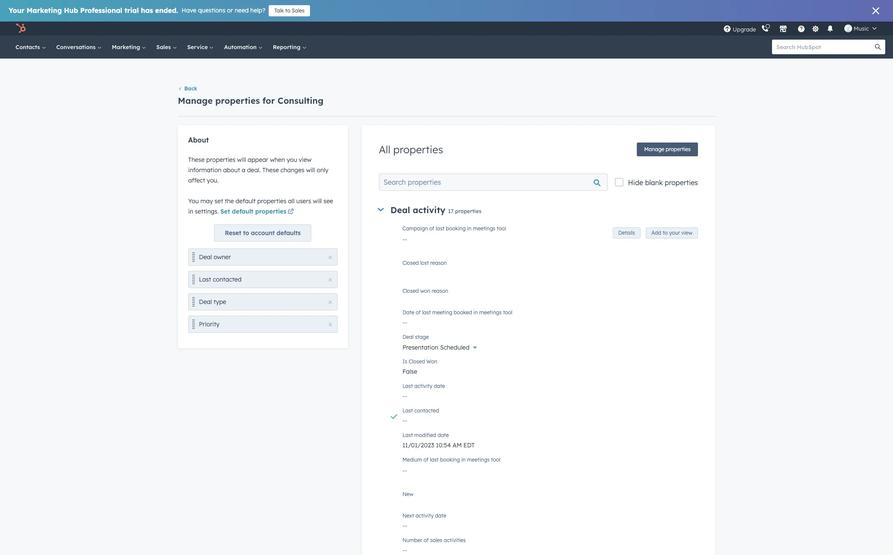 Task type: locate. For each thing, give the bounding box(es) containing it.
of for number
[[424, 537, 429, 544]]

deal
[[391, 205, 410, 216], [199, 253, 212, 261], [199, 298, 212, 306], [403, 334, 414, 341]]

view
[[299, 156, 312, 164], [682, 230, 693, 236]]

tool
[[497, 225, 506, 232], [503, 310, 513, 316], [491, 457, 501, 463]]

activity down is closed won
[[415, 383, 433, 390]]

deal left stage
[[403, 334, 414, 341]]

activities
[[444, 537, 466, 544]]

2 vertical spatial date
[[435, 513, 447, 519]]

all properties
[[379, 143, 443, 156]]

won
[[427, 359, 438, 365]]

0 vertical spatial last
[[436, 225, 445, 232]]

1 horizontal spatial to
[[285, 7, 290, 14]]

deal for owner
[[199, 253, 212, 261]]

last
[[436, 225, 445, 232], [422, 310, 431, 316], [430, 457, 439, 463]]

closed right is
[[409, 359, 425, 365]]

presentation
[[403, 344, 439, 352]]

reporting
[[273, 44, 302, 50]]

0 horizontal spatial to
[[243, 229, 249, 237]]

manage up blank
[[645, 146, 665, 153]]

of right date
[[416, 310, 421, 316]]

will left only
[[306, 166, 315, 174]]

last down the last activity date
[[403, 408, 413, 414]]

will inside you may set the default properties all users will see in settings.
[[313, 197, 322, 205]]

activity for next
[[416, 513, 434, 519]]

date down won
[[434, 383, 445, 390]]

affect
[[188, 177, 205, 185]]

service
[[187, 44, 210, 50]]

deal stage
[[403, 334, 429, 341]]

contacted
[[213, 276, 242, 284], [415, 408, 439, 414]]

date up sales
[[435, 513, 447, 519]]

1 vertical spatial date
[[438, 432, 449, 439]]

close image for owner
[[329, 256, 332, 260]]

meetings
[[473, 225, 496, 232], [480, 310, 502, 316], [467, 457, 490, 463]]

reset to account defaults
[[225, 229, 301, 237]]

1 horizontal spatial manage
[[645, 146, 665, 153]]

closed for closed lost reason
[[403, 260, 419, 266]]

tool for medium of last booking in meetings tool
[[491, 457, 501, 463]]

meetings for campaign of last booking in meetings tool
[[473, 225, 496, 232]]

reason right lost
[[431, 260, 447, 266]]

hubspot image
[[16, 23, 26, 34]]

last for "last activity date" text box
[[403, 383, 413, 390]]

in
[[188, 208, 193, 216], [467, 225, 472, 232], [474, 310, 478, 316], [462, 457, 466, 463]]

properties right all at the top left
[[394, 143, 443, 156]]

properties inside deal activity 17 properties
[[455, 208, 482, 215]]

2 vertical spatial meetings
[[467, 457, 490, 463]]

next activity date
[[403, 513, 447, 519]]

of
[[430, 225, 435, 232], [416, 310, 421, 316], [424, 457, 429, 463], [424, 537, 429, 544]]

deal right caret image
[[391, 205, 410, 216]]

upgrade image
[[724, 25, 732, 33]]

1 vertical spatial these
[[263, 166, 279, 174]]

will
[[237, 156, 246, 164], [306, 166, 315, 174], [313, 197, 322, 205]]

marketing left hub
[[27, 6, 62, 15]]

closed left won
[[403, 288, 419, 294]]

deal for activity
[[391, 205, 410, 216]]

deal.
[[247, 166, 261, 174]]

last contacted down the last activity date
[[403, 408, 439, 414]]

last down deal activity 17 properties
[[436, 225, 445, 232]]

2 vertical spatial will
[[313, 197, 322, 205]]

marketplaces button
[[775, 22, 793, 35]]

0 vertical spatial booking
[[446, 225, 466, 232]]

0 vertical spatial last contacted
[[199, 276, 242, 284]]

properties up about
[[206, 156, 236, 164]]

help image
[[798, 25, 806, 33]]

stage
[[415, 334, 429, 341]]

automation
[[224, 44, 258, 50]]

default
[[236, 197, 256, 205], [232, 208, 254, 216]]

0 vertical spatial view
[[299, 156, 312, 164]]

1 horizontal spatial view
[[682, 230, 693, 236]]

of left sales
[[424, 537, 429, 544]]

marketing link
[[107, 35, 151, 59]]

back link
[[178, 85, 197, 92]]

search image
[[876, 44, 882, 50]]

view right your
[[682, 230, 693, 236]]

default down the
[[232, 208, 254, 216]]

closed
[[403, 260, 419, 266], [403, 288, 419, 294], [409, 359, 425, 365]]

0 vertical spatial default
[[236, 197, 256, 205]]

settings link
[[811, 24, 822, 33]]

1 vertical spatial closed
[[403, 288, 419, 294]]

presentation scheduled button
[[403, 339, 698, 353]]

booking down last modified date
[[440, 457, 460, 463]]

meetings for medium of last booking in meetings tool
[[467, 457, 490, 463]]

last left "modified"
[[403, 432, 413, 439]]

0 vertical spatial closed
[[403, 260, 419, 266]]

1 vertical spatial last
[[422, 310, 431, 316]]

properties left for on the top left of the page
[[215, 95, 260, 106]]

0 horizontal spatial view
[[299, 156, 312, 164]]

date
[[434, 383, 445, 390], [438, 432, 449, 439], [435, 513, 447, 519]]

1 vertical spatial booking
[[440, 457, 460, 463]]

of for medium
[[424, 457, 429, 463]]

close image for contacted
[[329, 278, 332, 282]]

0 vertical spatial marketing
[[27, 6, 62, 15]]

next
[[403, 513, 414, 519]]

hide blank properties
[[628, 179, 698, 187]]

contacted down owner
[[213, 276, 242, 284]]

marketing down trial
[[112, 44, 142, 50]]

0 vertical spatial will
[[237, 156, 246, 164]]

manage down "back"
[[178, 95, 213, 106]]

1 vertical spatial sales
[[156, 44, 173, 50]]

0 horizontal spatial manage
[[178, 95, 213, 106]]

these down when
[[263, 166, 279, 174]]

Next activity date text field
[[403, 518, 698, 532]]

closed for closed won reason
[[403, 288, 419, 294]]

0 horizontal spatial contacted
[[213, 276, 242, 284]]

Last contacted text field
[[403, 413, 698, 427]]

booking down 17
[[446, 225, 466, 232]]

1 vertical spatial activity
[[415, 383, 433, 390]]

sales right talk
[[292, 7, 305, 14]]

0 vertical spatial manage
[[178, 95, 213, 106]]

of right the medium
[[424, 457, 429, 463]]

about
[[223, 166, 240, 174]]

will left see
[[313, 197, 322, 205]]

last down is
[[403, 383, 413, 390]]

your
[[670, 230, 680, 236]]

marketplaces image
[[780, 25, 788, 33]]

deal for type
[[199, 298, 212, 306]]

booking
[[446, 225, 466, 232], [440, 457, 460, 463]]

sales left service
[[156, 44, 173, 50]]

1 horizontal spatial last contacted
[[403, 408, 439, 414]]

in inside you may set the default properties all users will see in settings.
[[188, 208, 193, 216]]

0 vertical spatial tool
[[497, 225, 506, 232]]

0 vertical spatial reason
[[431, 260, 447, 266]]

questions
[[198, 6, 226, 14]]

0 vertical spatial activity
[[413, 205, 446, 216]]

2 vertical spatial activity
[[416, 513, 434, 519]]

to for your
[[663, 230, 668, 236]]

1 vertical spatial view
[[682, 230, 693, 236]]

activity right next
[[416, 513, 434, 519]]

priority
[[199, 321, 220, 328]]

menu
[[723, 22, 883, 35]]

deal left the type
[[199, 298, 212, 306]]

have
[[182, 6, 196, 14]]

0 horizontal spatial last contacted
[[199, 276, 242, 284]]

New text field
[[403, 490, 698, 507]]

sales
[[292, 7, 305, 14], [156, 44, 173, 50]]

menu containing music
[[723, 22, 883, 35]]

these properties will appear when you view information about a deal. these changes will only affect you.
[[188, 156, 329, 185]]

date for last modified date
[[438, 432, 449, 439]]

view inside these properties will appear when you view information about a deal. these changes will only affect you.
[[299, 156, 312, 164]]

talk to sales
[[275, 7, 305, 14]]

0 horizontal spatial marketing
[[27, 6, 62, 15]]

2 horizontal spatial to
[[663, 230, 668, 236]]

properties right 17
[[455, 208, 482, 215]]

1 vertical spatial meetings
[[480, 310, 502, 316]]

to inside button
[[285, 7, 290, 14]]

to right reset
[[243, 229, 249, 237]]

Date of last meeting booked in meetings tool text field
[[403, 315, 698, 328]]

settings.
[[195, 208, 219, 216]]

Search HubSpot search field
[[773, 40, 878, 54]]

0 horizontal spatial these
[[188, 156, 205, 164]]

0 vertical spatial contacted
[[213, 276, 242, 284]]

new
[[403, 491, 414, 498]]

last contacted up the type
[[199, 276, 242, 284]]

set default properties link
[[220, 207, 296, 218]]

1 horizontal spatial sales
[[292, 7, 305, 14]]

0 vertical spatial meetings
[[473, 225, 496, 232]]

2 vertical spatial last
[[430, 457, 439, 463]]

1 horizontal spatial contacted
[[415, 408, 439, 414]]

of right campaign
[[430, 225, 435, 232]]

help button
[[794, 22, 809, 35]]

1 vertical spatial marketing
[[112, 44, 142, 50]]

manage for manage properties for consulting
[[178, 95, 213, 106]]

0 vertical spatial sales
[[292, 7, 305, 14]]

reset to account defaults button
[[214, 225, 312, 242]]

contacts
[[16, 44, 42, 50]]

default up set default properties
[[236, 197, 256, 205]]

appear
[[248, 156, 268, 164]]

manage for manage properties
[[645, 146, 665, 153]]

activity for deal
[[413, 205, 446, 216]]

to right talk
[[285, 7, 290, 14]]

1 vertical spatial manage
[[645, 146, 665, 153]]

close image
[[873, 7, 880, 14], [329, 256, 332, 260], [329, 278, 332, 282], [329, 301, 332, 304], [329, 323, 332, 327]]

these up information
[[188, 156, 205, 164]]

properties
[[215, 95, 260, 106], [394, 143, 443, 156], [666, 146, 691, 153], [206, 156, 236, 164], [665, 179, 698, 187], [257, 197, 287, 205], [255, 208, 287, 216], [455, 208, 482, 215]]

talk to sales button
[[269, 5, 310, 16]]

last for date
[[422, 310, 431, 316]]

1 vertical spatial reason
[[432, 288, 448, 294]]

deal left owner
[[199, 253, 212, 261]]

contacted up last modified date
[[415, 408, 439, 414]]

will up the "a"
[[237, 156, 246, 164]]

to right add at the right top
[[663, 230, 668, 236]]

last
[[199, 276, 211, 284], [403, 383, 413, 390], [403, 408, 413, 414], [403, 432, 413, 439]]

date right "modified"
[[438, 432, 449, 439]]

owner
[[214, 253, 231, 261]]

properties up "set default properties" link
[[257, 197, 287, 205]]

Campaign of last booking in meetings tool text field
[[403, 231, 698, 248]]

closed left lost
[[403, 260, 419, 266]]

last right the medium
[[430, 457, 439, 463]]

may
[[201, 197, 213, 205]]

reason for closed won reason
[[432, 288, 448, 294]]

activity left 17
[[413, 205, 446, 216]]

Search properties search field
[[379, 174, 608, 191]]

1 vertical spatial tool
[[503, 310, 513, 316]]

0 vertical spatial date
[[434, 383, 445, 390]]

set
[[220, 208, 230, 216]]

view right you
[[299, 156, 312, 164]]

last left meeting
[[422, 310, 431, 316]]

2 vertical spatial tool
[[491, 457, 501, 463]]

reason right won
[[432, 288, 448, 294]]

or
[[227, 6, 233, 14]]



Task type: vqa. For each thing, say whether or not it's contained in the screenshot.
TO related to Sales
yes



Task type: describe. For each thing, give the bounding box(es) containing it.
sales link
[[151, 35, 182, 59]]

properties right blank
[[665, 179, 698, 187]]

hide
[[628, 179, 644, 187]]

number
[[403, 537, 423, 544]]

talk
[[275, 7, 284, 14]]

only
[[317, 166, 329, 174]]

all
[[379, 143, 391, 156]]

1 vertical spatial last contacted
[[403, 408, 439, 414]]

details button
[[613, 228, 641, 239]]

your
[[9, 6, 24, 15]]

last activity date
[[403, 383, 445, 390]]

manage properties
[[645, 146, 691, 153]]

deal activity 17 properties
[[391, 205, 482, 216]]

to for sales
[[285, 7, 290, 14]]

settings image
[[812, 25, 820, 33]]

users
[[296, 197, 311, 205]]

set
[[215, 197, 223, 205]]

details
[[619, 230, 635, 236]]

you.
[[207, 177, 219, 185]]

date of last meeting booked in meetings tool
[[403, 310, 513, 316]]

Closed won reason text field
[[403, 287, 698, 304]]

Last activity date text field
[[403, 388, 698, 402]]

notifications button
[[823, 22, 838, 35]]

hub
[[64, 6, 78, 15]]

your marketing hub professional trial has ended. have questions or need help?
[[9, 6, 266, 15]]

sales
[[430, 537, 443, 544]]

close image for type
[[329, 301, 332, 304]]

1 vertical spatial contacted
[[415, 408, 439, 414]]

1 horizontal spatial these
[[263, 166, 279, 174]]

medium
[[403, 457, 422, 463]]

lost
[[420, 260, 429, 266]]

service link
[[182, 35, 219, 59]]

calling icon image
[[762, 25, 769, 33]]

1 vertical spatial will
[[306, 166, 315, 174]]

manage properties for consulting
[[178, 95, 324, 106]]

reason for closed lost reason
[[431, 260, 447, 266]]

changes
[[281, 166, 305, 174]]

add to your view
[[652, 230, 693, 236]]

automation link
[[219, 35, 268, 59]]

presentation scheduled
[[403, 344, 470, 352]]

Number of sales activities text field
[[403, 543, 698, 555]]

reporting link
[[268, 35, 312, 59]]

last for campaign
[[436, 225, 445, 232]]

last modified date
[[403, 432, 449, 439]]

reset
[[225, 229, 241, 237]]

1 vertical spatial default
[[232, 208, 254, 216]]

upgrade
[[733, 26, 757, 33]]

account
[[251, 229, 275, 237]]

back
[[184, 85, 197, 92]]

properties inside you may set the default properties all users will see in settings.
[[257, 197, 287, 205]]

Last modified date text field
[[403, 437, 698, 451]]

deal for stage
[[403, 334, 414, 341]]

caret image
[[378, 208, 384, 212]]

meeting
[[433, 310, 453, 316]]

has
[[141, 6, 153, 15]]

calling icon button
[[758, 23, 773, 34]]

activity for last
[[415, 383, 433, 390]]

for
[[263, 95, 275, 106]]

consulting
[[278, 95, 324, 106]]

the
[[225, 197, 234, 205]]

set default properties
[[220, 208, 287, 216]]

Closed lost reason text field
[[403, 259, 698, 276]]

properties inside these properties will appear when you view information about a deal. these changes will only affect you.
[[206, 156, 236, 164]]

blank
[[646, 179, 663, 187]]

campaign of last booking in meetings tool
[[403, 225, 506, 232]]

Medium of last booking in meetings tool text field
[[403, 462, 698, 479]]

all
[[288, 197, 295, 205]]

0 vertical spatial these
[[188, 156, 205, 164]]

music button
[[840, 22, 882, 35]]

add
[[652, 230, 662, 236]]

booking for campaign
[[446, 225, 466, 232]]

search button
[[871, 40, 886, 54]]

you
[[287, 156, 297, 164]]

last for "last contacted" text box
[[403, 408, 413, 414]]

when
[[270, 156, 285, 164]]

tool for campaign of last booking in meetings tool
[[497, 225, 506, 232]]

need
[[235, 6, 249, 14]]

0 horizontal spatial sales
[[156, 44, 173, 50]]

2 vertical spatial closed
[[409, 359, 425, 365]]

medium of last booking in meetings tool
[[403, 457, 501, 463]]

number of sales activities
[[403, 537, 466, 544]]

date for next activity date
[[435, 513, 447, 519]]

last for last modified date text box
[[403, 432, 413, 439]]

view inside button
[[682, 230, 693, 236]]

properties up hide blank properties
[[666, 146, 691, 153]]

a
[[242, 166, 246, 174]]

booking for medium
[[440, 457, 460, 463]]

closed lost reason
[[403, 260, 447, 266]]

hubspot link
[[10, 23, 32, 34]]

last up deal type on the left of the page
[[199, 276, 211, 284]]

date for last activity date
[[434, 383, 445, 390]]

greg robinson image
[[845, 25, 853, 32]]

sales inside button
[[292, 7, 305, 14]]

17
[[448, 208, 454, 215]]

properties left link opens in a new window image
[[255, 208, 287, 216]]

professional
[[80, 6, 122, 15]]

1 horizontal spatial marketing
[[112, 44, 142, 50]]

campaign
[[403, 225, 428, 232]]

deal type
[[199, 298, 226, 306]]

conversations
[[56, 44, 97, 50]]

of for date
[[416, 310, 421, 316]]

music
[[854, 25, 869, 32]]

see
[[324, 197, 333, 205]]

last for medium
[[430, 457, 439, 463]]

type
[[214, 298, 226, 306]]

you
[[188, 197, 199, 205]]

of for campaign
[[430, 225, 435, 232]]

date
[[403, 310, 415, 316]]

trial
[[125, 6, 139, 15]]

to for account
[[243, 229, 249, 237]]

is
[[403, 359, 407, 365]]

Is Closed Won text field
[[403, 364, 698, 378]]

won
[[420, 288, 431, 294]]

help?
[[250, 6, 266, 14]]

deal owner
[[199, 253, 231, 261]]

default inside you may set the default properties all users will see in settings.
[[236, 197, 256, 205]]

defaults
[[277, 229, 301, 237]]

conversations link
[[51, 35, 107, 59]]

about
[[188, 136, 209, 144]]

manage properties link
[[637, 143, 698, 157]]

link opens in a new window image
[[288, 207, 294, 218]]

link opens in a new window image
[[288, 209, 294, 216]]

is closed won
[[403, 359, 438, 365]]

notifications image
[[827, 25, 835, 33]]



